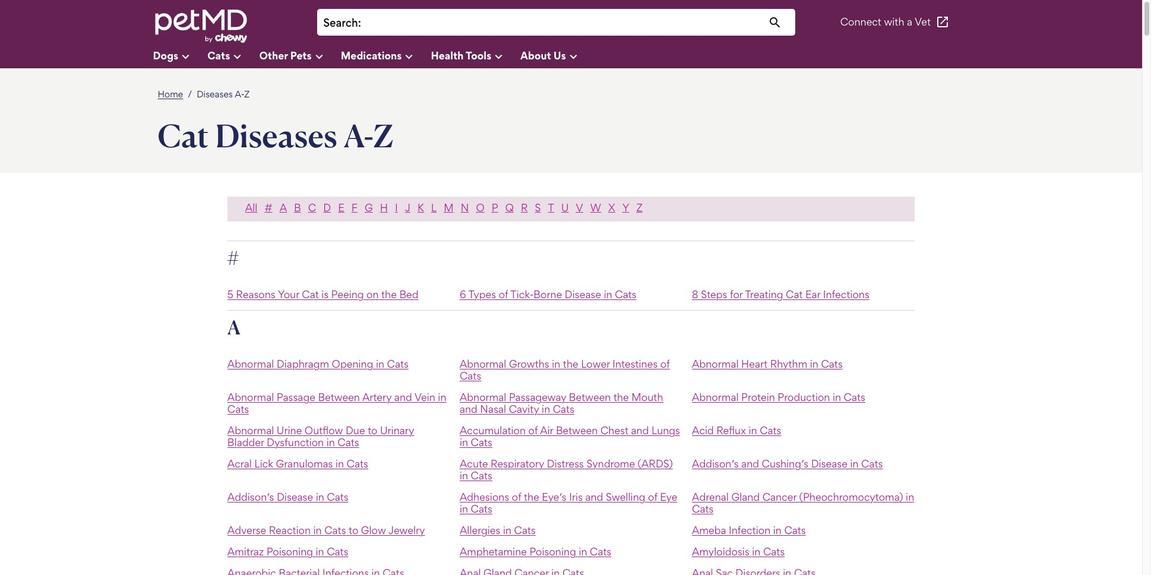 Task type: describe. For each thing, give the bounding box(es) containing it.
all
[[245, 201, 258, 214]]

passageway
[[509, 391, 567, 403]]

health tools
[[431, 49, 492, 61]]

v button
[[573, 201, 587, 214]]

nasal
[[480, 403, 506, 415]]

in inside abnormal urine outflow due to urinary bladder dysfunction in cats
[[327, 436, 335, 449]]

to for cats
[[349, 524, 359, 536]]

acral lick granulomas in cats link
[[227, 457, 368, 470]]

home
[[158, 89, 183, 100]]

the inside 'abnormal growths in the lower intestines of cats'
[[563, 358, 579, 370]]

b
[[294, 201, 301, 214]]

:
[[358, 16, 361, 30]]

abnormal urine outflow due to urinary bladder dysfunction in cats link
[[227, 424, 414, 449]]

petmd home image
[[153, 8, 248, 44]]

abnormal protein production in cats link
[[692, 391, 866, 403]]

z button
[[633, 201, 646, 214]]

f button
[[348, 201, 361, 214]]

amphetamine poisoning in cats
[[460, 545, 612, 558]]

h
[[380, 201, 388, 214]]

b button
[[291, 201, 305, 214]]

addison's and cushing's disease in cats link
[[692, 457, 883, 470]]

abnormal growths in the lower intestines of cats
[[460, 358, 670, 382]]

q button
[[502, 201, 518, 214]]

swelling
[[606, 491, 646, 503]]

chest
[[601, 424, 629, 437]]

addison's and cushing's disease in cats
[[692, 457, 883, 470]]

production
[[778, 391, 830, 403]]

in inside accumulation of air between chest and lungs in cats
[[460, 436, 468, 449]]

all button
[[242, 201, 261, 214]]

8 steps for treating cat ear infections
[[692, 288, 870, 301]]

us
[[554, 49, 566, 61]]

iris
[[569, 491, 583, 503]]

y button
[[619, 201, 633, 214]]

other pets button
[[259, 45, 341, 68]]

x
[[609, 201, 615, 214]]

z inside button
[[637, 201, 643, 214]]

growths
[[509, 358, 550, 370]]

ameba infection in cats
[[692, 524, 806, 536]]

u button
[[558, 201, 573, 214]]

l button
[[428, 201, 440, 214]]

bladder
[[227, 436, 264, 449]]

1 vertical spatial diseases
[[215, 116, 337, 155]]

tools
[[466, 49, 492, 61]]

i button
[[392, 201, 402, 214]]

your
[[278, 288, 299, 301]]

0 horizontal spatial a
[[227, 315, 241, 339]]

r button
[[518, 201, 532, 214]]

about us
[[521, 49, 566, 61]]

abnormal passage between artery and vein in cats link
[[227, 391, 447, 415]]

in inside 'abnormal growths in the lower intestines of cats'
[[552, 358, 561, 370]]

2 vertical spatial disease
[[277, 491, 313, 503]]

acral lick granulomas in cats
[[227, 457, 368, 470]]

amyloidosis in cats
[[692, 545, 785, 558]]

of inside 'abnormal growths in the lower intestines of cats'
[[661, 358, 670, 370]]

2 horizontal spatial cat
[[786, 288, 803, 301]]

eye
[[660, 491, 678, 503]]

syndrome
[[587, 457, 635, 470]]

addison's disease in cats link
[[227, 491, 349, 503]]

diaphragm
[[277, 358, 329, 370]]

for
[[730, 288, 743, 301]]

cavity
[[509, 403, 539, 415]]

and for abnormal passageway between the mouth and nasal cavity in cats
[[460, 403, 478, 415]]

c
[[308, 201, 316, 214]]

# inside button
[[265, 201, 273, 214]]

allergies in cats
[[460, 524, 536, 536]]

between for the
[[569, 391, 611, 403]]

abnormal for abnormal diaphragm opening in cats
[[227, 358, 274, 370]]

accumulation
[[460, 424, 526, 437]]

cats inside dropdown button
[[208, 49, 230, 61]]

0 horizontal spatial z
[[244, 89, 250, 100]]

dogs button
[[153, 45, 208, 68]]

eye's
[[542, 491, 567, 503]]

and for accumulation of air between chest and lungs in cats
[[631, 424, 649, 437]]

in inside adhesions of the eye's iris and swelling of eye in cats
[[460, 503, 468, 515]]

respiratory
[[491, 457, 545, 470]]

r
[[521, 201, 528, 214]]

jewelry
[[389, 524, 425, 536]]

5
[[227, 288, 233, 301]]

about us button
[[521, 45, 595, 68]]

pets
[[290, 49, 312, 61]]

cats inside adrenal gland cancer (pheochromocytoma) in cats
[[692, 503, 714, 515]]

connect
[[841, 16, 882, 28]]

abnormal protein production in cats
[[692, 391, 866, 403]]

amyloidosis in cats link
[[692, 545, 785, 558]]

t
[[548, 201, 554, 214]]

amitraz poisoning in cats link
[[227, 545, 349, 558]]

k
[[418, 201, 424, 214]]

in inside abnormal passageway between the mouth and nasal cavity in cats
[[542, 403, 550, 415]]

and up "gland"
[[742, 457, 759, 470]]

cats inside abnormal passage between artery and vein in cats
[[227, 403, 249, 415]]

abnormal passageway between the mouth and nasal cavity in cats link
[[460, 391, 664, 415]]

between inside accumulation of air between chest and lungs in cats
[[556, 424, 598, 437]]

abnormal urine outflow due to urinary bladder dysfunction in cats
[[227, 424, 414, 449]]

6
[[460, 288, 466, 301]]

s
[[535, 201, 541, 214]]

cats inside adhesions of the eye's iris and swelling of eye in cats
[[471, 503, 493, 515]]

l
[[431, 201, 437, 214]]

is
[[322, 288, 329, 301]]

a
[[907, 16, 913, 28]]

d
[[323, 201, 331, 214]]

other pets
[[259, 49, 312, 61]]

connect with a vet button
[[841, 8, 950, 37]]

6 types of tick-borne disease in cats link
[[460, 288, 637, 301]]

0 horizontal spatial #
[[227, 246, 239, 270]]

the inside adhesions of the eye's iris and swelling of eye in cats
[[524, 491, 540, 503]]

granulomas
[[276, 457, 333, 470]]



Task type: vqa. For each thing, say whether or not it's contained in the screenshot.
"Featured"
no



Task type: locate. For each thing, give the bounding box(es) containing it.
disease down acral lick granulomas in cats link
[[277, 491, 313, 503]]

of left eye
[[648, 491, 658, 503]]

2 poisoning from the left
[[530, 545, 576, 558]]

abnormal for abnormal urine outflow due to urinary bladder dysfunction in cats
[[227, 424, 274, 437]]

of left air
[[529, 424, 538, 437]]

1 poisoning from the left
[[267, 545, 313, 558]]

of left tick-
[[499, 288, 508, 301]]

0 horizontal spatial to
[[349, 524, 359, 536]]

0 horizontal spatial addison's
[[227, 491, 274, 503]]

addison's for addison's and cushing's disease in cats
[[692, 457, 739, 470]]

cancer
[[763, 491, 797, 503]]

poisoning down reaction at the bottom left of page
[[267, 545, 313, 558]]

and for adhesions of the eye's iris and swelling of eye in cats
[[586, 491, 603, 503]]

a down 5
[[227, 315, 241, 339]]

poisoning for amitraz
[[267, 545, 313, 558]]

cats
[[208, 49, 230, 61], [615, 288, 637, 301], [387, 358, 409, 370], [822, 358, 843, 370], [460, 370, 482, 382], [844, 391, 866, 403], [227, 403, 249, 415], [553, 403, 575, 415], [760, 424, 782, 437], [338, 436, 359, 449], [471, 436, 493, 449], [347, 457, 368, 470], [862, 457, 883, 470], [471, 469, 493, 482], [327, 491, 349, 503], [471, 503, 493, 515], [692, 503, 714, 515], [325, 524, 346, 536], [514, 524, 536, 536], [785, 524, 806, 536], [327, 545, 349, 558], [590, 545, 612, 558], [764, 545, 785, 558]]

k button
[[414, 201, 428, 214]]

cat left ear
[[786, 288, 803, 301]]

poisoning
[[267, 545, 313, 558], [530, 545, 576, 558]]

vet
[[915, 16, 931, 28]]

between inside abnormal passage between artery and vein in cats
[[318, 391, 360, 403]]

1 vertical spatial #
[[227, 246, 239, 270]]

1 vertical spatial disease
[[812, 457, 848, 470]]

between down the opening
[[318, 391, 360, 403]]

p
[[492, 201, 498, 214]]

acute respiratory distress syndrome (ards) in cats
[[460, 457, 673, 482]]

u
[[562, 201, 569, 214]]

borne
[[534, 288, 562, 301]]

0 horizontal spatial a-
[[235, 89, 244, 100]]

with
[[884, 16, 905, 28]]

2 horizontal spatial z
[[637, 201, 643, 214]]

in inside abnormal passage between artery and vein in cats
[[438, 391, 447, 403]]

abnormal for abnormal protein production in cats
[[692, 391, 739, 403]]

poisoning down adhesions of the eye's iris and swelling of eye in cats
[[530, 545, 576, 558]]

abnormal left passage
[[227, 391, 274, 403]]

1 horizontal spatial poisoning
[[530, 545, 576, 558]]

abnormal for abnormal passage between artery and vein in cats
[[227, 391, 274, 403]]

health tools button
[[431, 45, 521, 68]]

between for artery
[[318, 391, 360, 403]]

1 horizontal spatial cat
[[302, 288, 319, 301]]

lower
[[581, 358, 610, 370]]

acid reflux in cats
[[692, 424, 782, 437]]

the inside abnormal passageway between the mouth and nasal cavity in cats
[[614, 391, 629, 403]]

2 vertical spatial z
[[637, 201, 643, 214]]

0 vertical spatial to
[[368, 424, 378, 437]]

# up 5
[[227, 246, 239, 270]]

0 vertical spatial a
[[280, 201, 287, 214]]

y
[[623, 201, 630, 214]]

of right intestines
[[661, 358, 670, 370]]

a
[[280, 201, 287, 214], [227, 315, 241, 339]]

to
[[368, 424, 378, 437], [349, 524, 359, 536]]

abnormal for abnormal heart rhythm in cats
[[692, 358, 739, 370]]

distress
[[547, 457, 584, 470]]

None text field
[[367, 15, 790, 31]]

0 horizontal spatial cat
[[158, 116, 209, 155]]

allergies
[[460, 524, 501, 536]]

and inside adhesions of the eye's iris and swelling of eye in cats
[[586, 491, 603, 503]]

abnormal up "accumulation"
[[460, 391, 507, 403]]

0 vertical spatial disease
[[565, 288, 601, 301]]

abnormal left diaphragm
[[227, 358, 274, 370]]

disease right 'borne'
[[565, 288, 601, 301]]

addison's up adverse
[[227, 491, 274, 503]]

protein
[[742, 391, 775, 403]]

abnormal left heart
[[692, 358, 739, 370]]

o
[[476, 201, 485, 214]]

and right iris
[[586, 491, 603, 503]]

acute
[[460, 457, 488, 470]]

v
[[576, 201, 583, 214]]

abnormal for abnormal passageway between the mouth and nasal cavity in cats
[[460, 391, 507, 403]]

the left lower
[[563, 358, 579, 370]]

1 horizontal spatial to
[[368, 424, 378, 437]]

abnormal inside abnormal urine outflow due to urinary bladder dysfunction in cats
[[227, 424, 274, 437]]

reflux
[[717, 424, 746, 437]]

poisoning for amphetamine
[[530, 545, 576, 558]]

0 vertical spatial z
[[244, 89, 250, 100]]

cats inside abnormal urine outflow due to urinary bladder dysfunction in cats
[[338, 436, 359, 449]]

abnormal heart rhythm in cats link
[[692, 358, 843, 370]]

n button
[[457, 201, 473, 214]]

0 vertical spatial a-
[[235, 89, 244, 100]]

amitraz
[[227, 545, 264, 558]]

0 vertical spatial diseases
[[197, 89, 233, 100]]

1 vertical spatial z
[[373, 116, 394, 155]]

abnormal passage between artery and vein in cats
[[227, 391, 447, 415]]

cat left 'is'
[[302, 288, 319, 301]]

addison's for addison's disease in cats
[[227, 491, 274, 503]]

addison's disease in cats
[[227, 491, 349, 503]]

artery
[[362, 391, 392, 403]]

disease up (pheochromocytoma)
[[812, 457, 848, 470]]

abnormal inside abnormal passage between artery and vein in cats
[[227, 391, 274, 403]]

infections
[[823, 288, 870, 301]]

in
[[604, 288, 613, 301], [376, 358, 385, 370], [552, 358, 561, 370], [810, 358, 819, 370], [438, 391, 447, 403], [833, 391, 842, 403], [542, 403, 550, 415], [749, 424, 757, 437], [327, 436, 335, 449], [460, 436, 468, 449], [336, 457, 344, 470], [851, 457, 859, 470], [460, 469, 468, 482], [316, 491, 324, 503], [906, 491, 915, 503], [460, 503, 468, 515], [313, 524, 322, 536], [503, 524, 512, 536], [774, 524, 782, 536], [316, 545, 324, 558], [579, 545, 587, 558], [752, 545, 761, 558]]

between inside abnormal passageway between the mouth and nasal cavity in cats
[[569, 391, 611, 403]]

abnormal diaphragm opening in cats
[[227, 358, 409, 370]]

connect with a vet
[[841, 16, 931, 28]]

types
[[469, 288, 496, 301]]

1 vertical spatial addison's
[[227, 491, 274, 503]]

between
[[318, 391, 360, 403], [569, 391, 611, 403], [556, 424, 598, 437]]

acral
[[227, 457, 252, 470]]

1 vertical spatial to
[[349, 524, 359, 536]]

1 horizontal spatial z
[[373, 116, 394, 155]]

between right air
[[556, 424, 598, 437]]

to right due
[[368, 424, 378, 437]]

1 horizontal spatial a
[[280, 201, 287, 214]]

in inside adrenal gland cancer (pheochromocytoma) in cats
[[906, 491, 915, 503]]

5 reasons your cat is peeing on the bed
[[227, 288, 419, 301]]

and inside accumulation of air between chest and lungs in cats
[[631, 424, 649, 437]]

abnormal for abnormal growths in the lower intestines of cats
[[460, 358, 507, 370]]

to for due
[[368, 424, 378, 437]]

intestines
[[613, 358, 658, 370]]

(pheochromocytoma)
[[800, 491, 904, 503]]

e button
[[335, 201, 348, 214]]

lick
[[255, 457, 273, 470]]

lungs
[[652, 424, 680, 437]]

the left the 'mouth'
[[614, 391, 629, 403]]

abnormal inside 'abnormal growths in the lower intestines of cats'
[[460, 358, 507, 370]]

air
[[540, 424, 554, 437]]

acute respiratory distress syndrome (ards) in cats link
[[460, 457, 673, 482]]

glow
[[361, 524, 386, 536]]

and inside abnormal passage between artery and vein in cats
[[394, 391, 412, 403]]

abnormal inside abnormal passageway between the mouth and nasal cavity in cats
[[460, 391, 507, 403]]

1 vertical spatial a-
[[344, 116, 373, 155]]

the right on
[[382, 288, 397, 301]]

urinary
[[380, 424, 414, 437]]

z
[[244, 89, 250, 100], [373, 116, 394, 155], [637, 201, 643, 214]]

1 vertical spatial a
[[227, 315, 241, 339]]

1 horizontal spatial disease
[[565, 288, 601, 301]]

# button
[[261, 201, 276, 214]]

vein
[[415, 391, 436, 403]]

0 horizontal spatial poisoning
[[267, 545, 313, 558]]

0 horizontal spatial disease
[[277, 491, 313, 503]]

and inside abnormal passageway between the mouth and nasal cavity in cats
[[460, 403, 478, 415]]

cat down home link
[[158, 116, 209, 155]]

0 vertical spatial addison's
[[692, 457, 739, 470]]

of inside accumulation of air between chest and lungs in cats
[[529, 424, 538, 437]]

adverse reaction in cats to glow jewelry link
[[227, 524, 425, 536]]

cats inside acute respiratory distress syndrome (ards) in cats
[[471, 469, 493, 482]]

1 horizontal spatial #
[[265, 201, 273, 214]]

urine
[[277, 424, 302, 437]]

and left nasal
[[460, 403, 478, 415]]

cats inside 'abnormal growths in the lower intestines of cats'
[[460, 370, 482, 382]]

to left glow
[[349, 524, 359, 536]]

search :
[[323, 16, 361, 30]]

and left vein
[[394, 391, 412, 403]]

of right the adhesions
[[512, 491, 521, 503]]

addison's up the adrenal
[[692, 457, 739, 470]]

in inside acute respiratory distress syndrome (ards) in cats
[[460, 469, 468, 482]]

0 vertical spatial #
[[265, 201, 273, 214]]

abnormal left growths
[[460, 358, 507, 370]]

d button
[[320, 201, 335, 214]]

reaction
[[269, 524, 311, 536]]

6 types of tick-borne disease in cats
[[460, 288, 637, 301]]

abnormal up acid
[[692, 391, 739, 403]]

outflow
[[305, 424, 343, 437]]

between down lower
[[569, 391, 611, 403]]

cats inside accumulation of air between chest and lungs in cats
[[471, 436, 493, 449]]

abnormal growths in the lower intestines of cats link
[[460, 358, 670, 382]]

and right chest
[[631, 424, 649, 437]]

heart
[[742, 358, 768, 370]]

adrenal gland cancer (pheochromocytoma) in cats
[[692, 491, 915, 515]]

to inside abnormal urine outflow due to urinary bladder dysfunction in cats
[[368, 424, 378, 437]]

the left eye's
[[524, 491, 540, 503]]

1 horizontal spatial addison's
[[692, 457, 739, 470]]

c button
[[305, 201, 320, 214]]

w button
[[587, 201, 605, 214]]

a inside a button
[[280, 201, 287, 214]]

a left b
[[280, 201, 287, 214]]

w
[[591, 201, 602, 214]]

cats inside abnormal passageway between the mouth and nasal cavity in cats
[[553, 403, 575, 415]]

passage
[[277, 391, 316, 403]]

abnormal
[[227, 358, 274, 370], [460, 358, 507, 370], [692, 358, 739, 370], [227, 391, 274, 403], [460, 391, 507, 403], [692, 391, 739, 403], [227, 424, 274, 437]]

# left a button
[[265, 201, 273, 214]]

dogs
[[153, 49, 178, 61]]

1 horizontal spatial a-
[[344, 116, 373, 155]]

adhesions of the eye's iris and swelling of eye in cats
[[460, 491, 678, 515]]

e
[[338, 201, 345, 214]]

diseases a-z
[[197, 89, 250, 100]]

abnormal up the acral
[[227, 424, 274, 437]]

peeing
[[331, 288, 364, 301]]

2 horizontal spatial disease
[[812, 457, 848, 470]]



